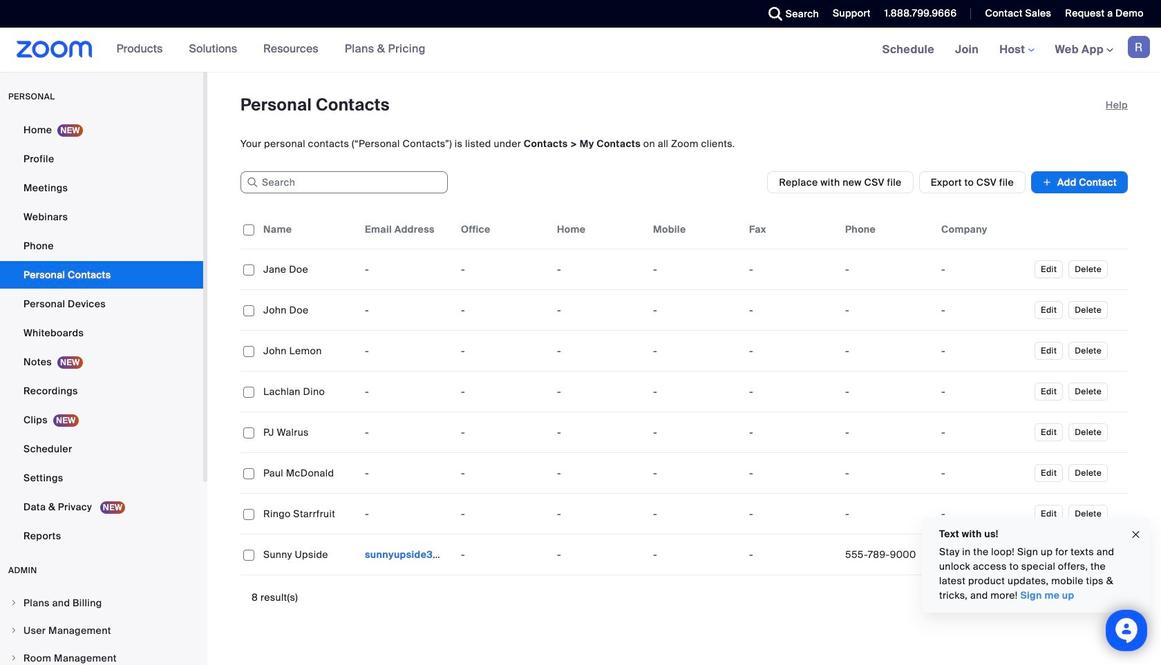 Task type: vqa. For each thing, say whether or not it's contained in the screenshot.
FOOTER
no



Task type: describe. For each thing, give the bounding box(es) containing it.
profile picture image
[[1128, 36, 1151, 58]]

1 menu item from the top
[[0, 591, 203, 617]]

2 right image from the top
[[10, 655, 18, 663]]

close image
[[1131, 527, 1142, 543]]

personal menu menu
[[0, 116, 203, 552]]

3 menu item from the top
[[0, 646, 203, 666]]

meetings navigation
[[872, 28, 1162, 73]]



Task type: locate. For each thing, give the bounding box(es) containing it.
cell
[[258, 256, 360, 283], [360, 256, 456, 283], [456, 256, 552, 283], [552, 256, 648, 283], [258, 297, 360, 324], [360, 297, 456, 324], [456, 297, 552, 324], [552, 297, 648, 324], [258, 337, 360, 365], [360, 337, 456, 365], [456, 337, 552, 365], [552, 337, 648, 365], [258, 378, 360, 406], [360, 378, 456, 406], [456, 378, 552, 406], [552, 378, 648, 406], [258, 419, 360, 447], [360, 419, 456, 447], [456, 419, 552, 447], [552, 419, 648, 447], [360, 541, 456, 569], [936, 541, 1032, 569]]

1 vertical spatial right image
[[10, 655, 18, 663]]

0 vertical spatial right image
[[10, 599, 18, 608]]

add image
[[1043, 176, 1052, 189]]

2 vertical spatial menu item
[[0, 646, 203, 666]]

1 right image from the top
[[10, 599, 18, 608]]

zoom logo image
[[17, 41, 92, 58]]

banner
[[0, 28, 1162, 73]]

0 vertical spatial menu item
[[0, 591, 203, 617]]

right image down right image
[[10, 655, 18, 663]]

right image
[[10, 627, 18, 635]]

1 vertical spatial menu item
[[0, 618, 203, 644]]

menu item
[[0, 591, 203, 617], [0, 618, 203, 644], [0, 646, 203, 666]]

application
[[241, 210, 1128, 576]]

admin menu menu
[[0, 591, 203, 666]]

2 menu item from the top
[[0, 618, 203, 644]]

Search Contacts Input text field
[[241, 171, 448, 194]]

product information navigation
[[106, 28, 436, 72]]

right image
[[10, 599, 18, 608], [10, 655, 18, 663]]

right image up right image
[[10, 599, 18, 608]]



